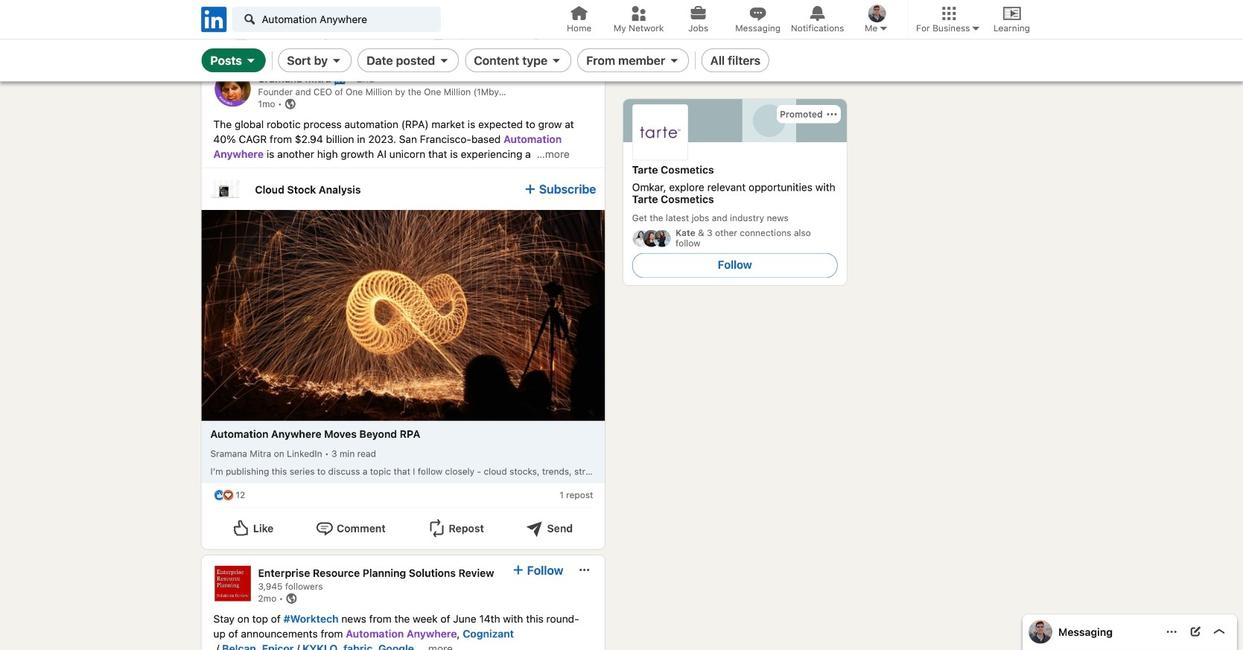 Task type: vqa. For each thing, say whether or not it's contained in the screenshot.
Sort by filter. Clicking this button displays all Sort by filter options. icon
yes



Task type: describe. For each thing, give the bounding box(es) containing it.
from member filter. clicking this button displays all from member filter options. image
[[669, 54, 680, 66]]

open messenger dropdown menu image
[[1166, 627, 1178, 639]]

open article: automation anywhere moves beyond rpa by sramana mitra • 3 min read image
[[202, 210, 605, 421]]

omkar savant image
[[869, 4, 886, 22]]

like image for insightful image
[[213, 0, 225, 7]]

like image
[[232, 25, 250, 43]]

enterprise resource planning solutions review, graphic. image
[[215, 566, 251, 602]]

open control menu for post by enterprise resource planning solutions review image
[[579, 565, 591, 577]]



Task type: locate. For each thing, give the bounding box(es) containing it.
linkedin image
[[199, 4, 229, 35], [199, 4, 229, 35]]

Search text field
[[232, 7, 441, 32]]

cloud stock analysis, graphic. image
[[210, 174, 240, 204]]

sort by filter. clicking this button displays all sort by filter options. image
[[331, 54, 343, 66]]

like image
[[213, 0, 225, 7], [213, 490, 225, 502]]

omkar savant image
[[1029, 621, 1053, 645]]

sramana mitra, graphic. image
[[215, 71, 251, 107]]

filter by: posts image
[[245, 54, 257, 66]]

1 like image from the top
[[213, 0, 225, 7]]

content type filter. clicking this button displays all content type filter options. image
[[551, 54, 563, 66]]

small image
[[878, 22, 890, 34]]

1 vertical spatial like image
[[213, 490, 225, 502]]

for business image
[[971, 22, 982, 34]]

love image
[[222, 490, 234, 502]]

like image for love image
[[213, 490, 225, 502]]

2 like image from the top
[[213, 490, 225, 502]]

date posted filter. clicking this button displays all date posted filter options. image
[[438, 54, 450, 66]]

0 vertical spatial like image
[[213, 0, 225, 7]]

insightful image
[[222, 0, 234, 7]]



